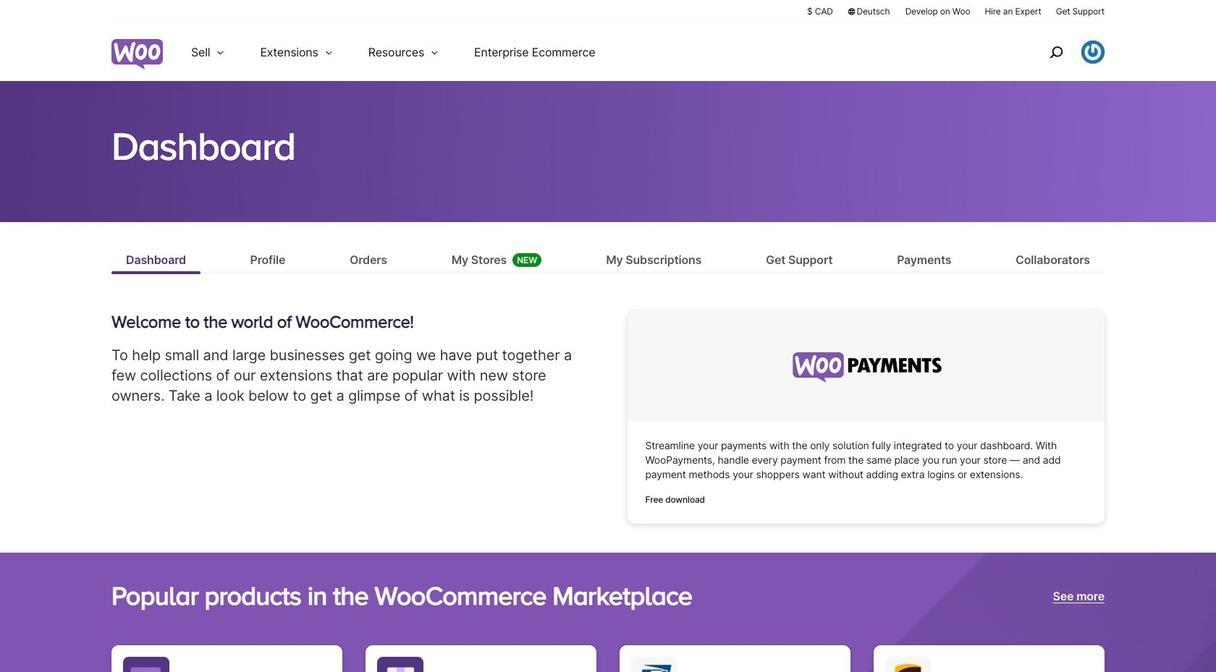 Task type: locate. For each thing, give the bounding box(es) containing it.
service navigation menu element
[[1019, 29, 1105, 76]]



Task type: vqa. For each thing, say whether or not it's contained in the screenshot.
THE SUCHEN icon
yes



Task type: describe. For each thing, give the bounding box(es) containing it.
suchen image
[[1045, 41, 1068, 64]]

open account menu image
[[1082, 41, 1105, 64]]



